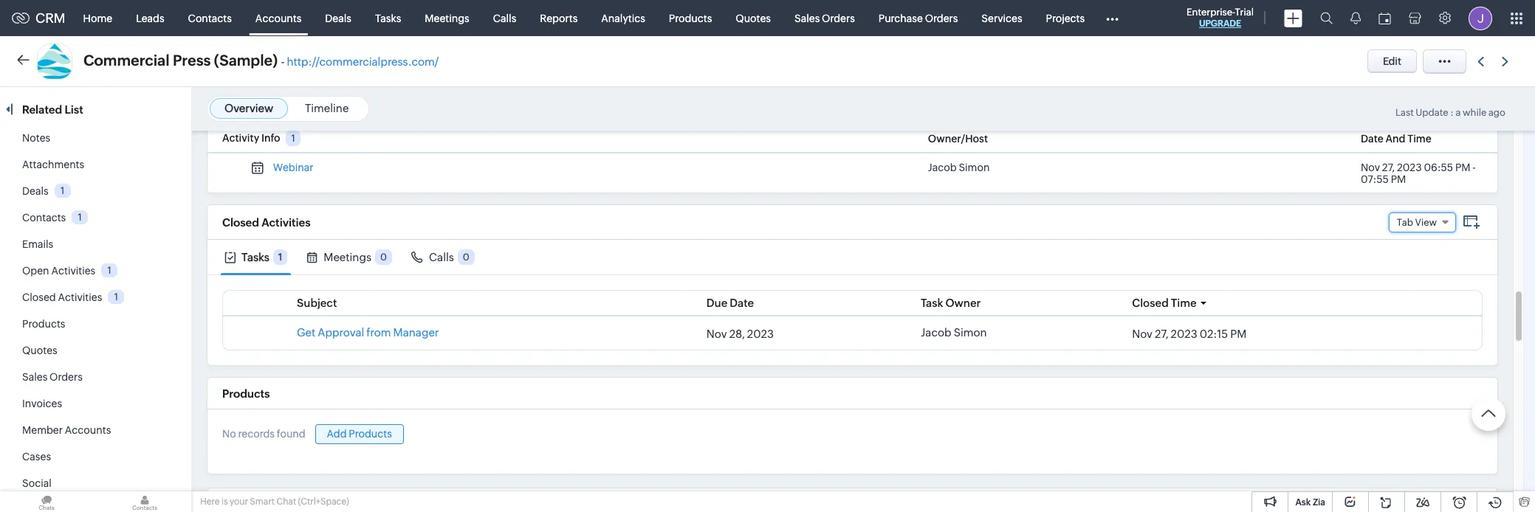 Task type: vqa. For each thing, say whether or not it's contained in the screenshot.
-
yes



Task type: locate. For each thing, give the bounding box(es) containing it.
here
[[200, 497, 220, 507]]

home
[[83, 12, 112, 24]]

pm for nov 27, 2023 02:15 pm
[[1231, 328, 1247, 340]]

0 horizontal spatial pm
[[1231, 328, 1247, 340]]

simon down owner/host
[[959, 162, 990, 174]]

0 horizontal spatial 2023
[[747, 328, 774, 340]]

nov for nov 28, 2023
[[707, 328, 727, 340]]

jacob down owner/host
[[928, 162, 957, 174]]

deals link
[[313, 0, 363, 36], [22, 185, 48, 197]]

tab list
[[208, 240, 1498, 276]]

pm
[[1456, 162, 1471, 174], [1391, 174, 1407, 185], [1231, 328, 1247, 340]]

activities
[[262, 216, 311, 229], [51, 265, 95, 277], [58, 292, 102, 304]]

nov left 28,
[[707, 328, 727, 340]]

1 right open activities link
[[108, 265, 111, 276]]

closed time image
[[1201, 302, 1207, 305]]

2023 inside nov 27, 2023 06:55 pm - 07:55 pm
[[1397, 162, 1422, 174]]

0 horizontal spatial contacts
[[22, 212, 66, 224]]

1 up "open activities"
[[78, 212, 82, 223]]

1 vertical spatial closed activities
[[22, 292, 102, 304]]

2 vertical spatial activities
[[58, 292, 102, 304]]

jacob down task
[[921, 327, 952, 339]]

date
[[1361, 133, 1384, 144], [730, 297, 754, 310]]

leads link
[[124, 0, 176, 36]]

update
[[1416, 107, 1449, 118]]

1 vertical spatial deals link
[[22, 185, 48, 197]]

jacob simon
[[928, 162, 990, 174], [921, 327, 987, 339]]

cases
[[22, 451, 51, 463]]

0 vertical spatial -
[[281, 55, 285, 68]]

1 vertical spatial sales orders
[[22, 372, 83, 383]]

1 right closed activities link
[[114, 292, 118, 303]]

1 horizontal spatial nov
[[1132, 328, 1153, 340]]

add products
[[327, 428, 392, 440]]

1 horizontal spatial 2023
[[1171, 328, 1198, 340]]

0 vertical spatial sales orders
[[795, 12, 855, 24]]

27, inside nov 27, 2023 06:55 pm - 07:55 pm
[[1383, 162, 1395, 174]]

meetings link
[[413, 0, 481, 36]]

0 vertical spatial time
[[1408, 133, 1432, 144]]

0 vertical spatial 27,
[[1383, 162, 1395, 174]]

1 horizontal spatial -
[[1473, 162, 1476, 174]]

0 horizontal spatial closed
[[22, 292, 56, 304]]

nov for nov 27, 2023 02:15 pm
[[1132, 328, 1153, 340]]

1 vertical spatial deals
[[22, 185, 48, 197]]

0 vertical spatial closed activities
[[222, 216, 311, 229]]

search image
[[1321, 12, 1333, 24]]

0 vertical spatial calls
[[493, 12, 517, 24]]

sales orders
[[795, 12, 855, 24], [22, 372, 83, 383]]

- inside nov 27, 2023 06:55 pm - 07:55 pm
[[1473, 162, 1476, 174]]

your
[[230, 497, 248, 507]]

simon
[[959, 162, 990, 174], [954, 327, 987, 339]]

signals image
[[1351, 12, 1361, 24]]

calls
[[493, 12, 517, 24], [429, 251, 454, 264]]

notes link
[[22, 132, 50, 144]]

activities down "open activities"
[[58, 292, 102, 304]]

pm right '07:55'
[[1391, 174, 1407, 185]]

1 vertical spatial activities
[[51, 265, 95, 277]]

0 vertical spatial tasks
[[375, 12, 401, 24]]

0 vertical spatial accounts
[[255, 12, 302, 24]]

1 horizontal spatial calls
[[493, 12, 517, 24]]

time right the and
[[1408, 133, 1432, 144]]

date right due at the left of page
[[730, 297, 754, 310]]

pm right 06:55
[[1456, 162, 1471, 174]]

ago
[[1489, 107, 1506, 118]]

orders left purchase on the right top
[[822, 12, 855, 24]]

closed activities link
[[22, 292, 102, 304]]

activities up tasks "tab"
[[262, 216, 311, 229]]

timeline link
[[305, 102, 349, 114]]

analytics link
[[590, 0, 657, 36]]

1 horizontal spatial date
[[1361, 133, 1384, 144]]

tasks inside 'link'
[[375, 12, 401, 24]]

:
[[1451, 107, 1454, 118]]

home link
[[71, 0, 124, 36]]

1 horizontal spatial meetings
[[425, 12, 470, 24]]

0 horizontal spatial quotes
[[22, 345, 57, 357]]

tab list containing tasks
[[208, 240, 1498, 276]]

0 vertical spatial activities
[[262, 216, 311, 229]]

1 0 from the left
[[380, 252, 387, 263]]

calls tab
[[408, 240, 478, 275]]

activities up closed activities link
[[51, 265, 95, 277]]

1 for deals
[[61, 185, 64, 196]]

0 horizontal spatial quotes link
[[22, 345, 57, 357]]

2023 left 02:15
[[1171, 328, 1198, 340]]

1 horizontal spatial quotes
[[736, 12, 771, 24]]

- right (sample)
[[281, 55, 285, 68]]

1 horizontal spatial products link
[[657, 0, 724, 36]]

1 vertical spatial quotes link
[[22, 345, 57, 357]]

1 horizontal spatial orders
[[822, 12, 855, 24]]

signals element
[[1342, 0, 1370, 36]]

1 vertical spatial contacts
[[22, 212, 66, 224]]

1 vertical spatial sales orders link
[[22, 372, 83, 383]]

nov down the closed time
[[1132, 328, 1153, 340]]

1 down attachments
[[61, 185, 64, 196]]

1 vertical spatial quotes
[[22, 345, 57, 357]]

1 horizontal spatial 0
[[463, 252, 470, 263]]

orders right purchase on the right top
[[925, 12, 958, 24]]

1 horizontal spatial quotes link
[[724, 0, 783, 36]]

closed activities down "open activities"
[[22, 292, 102, 304]]

quotes
[[736, 12, 771, 24], [22, 345, 57, 357]]

0 horizontal spatial nov
[[707, 328, 727, 340]]

closed up tasks "tab"
[[222, 216, 259, 229]]

edit
[[1383, 55, 1402, 67]]

deals left tasks 'link'
[[325, 12, 352, 24]]

activity info
[[222, 132, 280, 144]]

activity
[[222, 132, 259, 144]]

Other Modules field
[[1097, 6, 1129, 30]]

27, down the closed time
[[1155, 328, 1169, 340]]

nov 28, 2023
[[707, 328, 774, 340]]

- inside commercial press (sample) - http://commercialpress.com/
[[281, 55, 285, 68]]

0 inside meetings tab
[[380, 252, 387, 263]]

1 vertical spatial 27,
[[1155, 328, 1169, 340]]

0 vertical spatial sales
[[795, 12, 820, 24]]

0 vertical spatial jacob
[[928, 162, 957, 174]]

press
[[173, 52, 211, 69]]

notes
[[22, 132, 50, 144]]

get approval from manager
[[297, 327, 439, 339]]

crm link
[[12, 10, 65, 26]]

date left the and
[[1361, 133, 1384, 144]]

create menu image
[[1285, 9, 1303, 27]]

jacob simon down task owner
[[921, 327, 987, 339]]

http://commercialpress.com/
[[287, 55, 439, 68]]

1 horizontal spatial deals
[[325, 12, 352, 24]]

1 horizontal spatial sales orders
[[795, 12, 855, 24]]

1 vertical spatial contacts link
[[22, 212, 66, 224]]

social
[[22, 478, 52, 490]]

services link
[[970, 0, 1035, 36]]

closed up nov 27, 2023 02:15 pm
[[1132, 297, 1169, 310]]

orders for rightmost sales orders link
[[822, 12, 855, 24]]

deals link up http://commercialpress.com/ "link"
[[313, 0, 363, 36]]

contacts link up press
[[176, 0, 244, 36]]

tasks inside "tab"
[[242, 251, 270, 264]]

add
[[327, 428, 347, 440]]

1 horizontal spatial tasks
[[375, 12, 401, 24]]

0 horizontal spatial -
[[281, 55, 285, 68]]

sales orders link
[[783, 0, 867, 36], [22, 372, 83, 383]]

contacts link
[[176, 0, 244, 36], [22, 212, 66, 224]]

sales
[[795, 12, 820, 24], [22, 372, 47, 383]]

02:15
[[1200, 328, 1229, 340]]

07:55
[[1361, 174, 1389, 185]]

1 left meetings tab
[[278, 252, 282, 263]]

1 horizontal spatial time
[[1408, 133, 1432, 144]]

2023 left 06:55
[[1397, 162, 1422, 174]]

0 horizontal spatial tasks
[[242, 251, 270, 264]]

create menu element
[[1276, 0, 1312, 36]]

1 vertical spatial calls
[[429, 251, 454, 264]]

2023 right 28,
[[747, 328, 774, 340]]

attachments link
[[22, 159, 84, 171]]

1 vertical spatial meetings
[[324, 251, 372, 264]]

contacts image
[[98, 492, 191, 513]]

products
[[669, 12, 712, 24], [22, 318, 65, 330], [222, 388, 270, 400], [349, 428, 392, 440]]

meetings
[[425, 12, 470, 24], [324, 251, 372, 264]]

closed activities up tasks "tab"
[[222, 216, 311, 229]]

approval
[[318, 327, 364, 339]]

products link
[[657, 0, 724, 36], [22, 318, 65, 330]]

zia
[[1313, 498, 1326, 508]]

0 horizontal spatial calls
[[429, 251, 454, 264]]

2 horizontal spatial nov
[[1361, 162, 1381, 174]]

tasks
[[375, 12, 401, 24], [242, 251, 270, 264]]

0 vertical spatial date
[[1361, 133, 1384, 144]]

1 horizontal spatial closed activities
[[222, 216, 311, 229]]

0 horizontal spatial meetings
[[324, 251, 372, 264]]

nov inside nov 27, 2023 06:55 pm - 07:55 pm
[[1361, 162, 1381, 174]]

1 horizontal spatial pm
[[1391, 174, 1407, 185]]

1 horizontal spatial 27,
[[1383, 162, 1395, 174]]

get approval from manager link
[[297, 327, 439, 341]]

closed down open
[[22, 292, 56, 304]]

products link right analytics
[[657, 0, 724, 36]]

deals
[[325, 12, 352, 24], [22, 185, 48, 197]]

contacts up press
[[188, 12, 232, 24]]

0 vertical spatial contacts
[[188, 12, 232, 24]]

accounts right member
[[65, 425, 111, 437]]

1 vertical spatial jacob
[[921, 327, 952, 339]]

0 horizontal spatial 0
[[380, 252, 387, 263]]

chats image
[[0, 492, 93, 513]]

meetings tab
[[303, 240, 396, 275]]

0 vertical spatial deals link
[[313, 0, 363, 36]]

nov down date and time
[[1361, 162, 1381, 174]]

contacts link up emails link
[[22, 212, 66, 224]]

info
[[261, 132, 280, 144]]

- right 06:55
[[1473, 162, 1476, 174]]

related list
[[22, 103, 86, 116]]

deals link down attachments
[[22, 185, 48, 197]]

crm
[[35, 10, 65, 26]]

pm right 02:15
[[1231, 328, 1247, 340]]

1 vertical spatial -
[[1473, 162, 1476, 174]]

0 horizontal spatial sales orders
[[22, 372, 83, 383]]

orders up invoices link on the left of page
[[50, 372, 83, 383]]

2 0 from the left
[[463, 252, 470, 263]]

while
[[1463, 107, 1487, 118]]

contacts up emails link
[[22, 212, 66, 224]]

0 vertical spatial deals
[[325, 12, 352, 24]]

owner
[[946, 297, 981, 310]]

(sample)
[[214, 52, 278, 69]]

1
[[291, 133, 295, 144], [61, 185, 64, 196], [78, 212, 82, 223], [278, 252, 282, 263], [108, 265, 111, 276], [114, 292, 118, 303]]

2 horizontal spatial orders
[[925, 12, 958, 24]]

simon down owner
[[954, 327, 987, 339]]

0 vertical spatial meetings
[[425, 12, 470, 24]]

here is your smart chat (ctrl+space)
[[200, 497, 349, 507]]

products link down closed activities link
[[22, 318, 65, 330]]

leads
[[136, 12, 164, 24]]

projects
[[1046, 12, 1085, 24]]

27, down the and
[[1383, 162, 1395, 174]]

task owner
[[921, 297, 981, 310]]

0 horizontal spatial deals
[[22, 185, 48, 197]]

0
[[380, 252, 387, 263], [463, 252, 470, 263]]

0 vertical spatial quotes
[[736, 12, 771, 24]]

0 inside calls tab
[[463, 252, 470, 263]]

1 vertical spatial date
[[730, 297, 754, 310]]

deals down attachments
[[22, 185, 48, 197]]

27, for nov 27, 2023 02:15 pm
[[1155, 328, 1169, 340]]

timeline
[[305, 102, 349, 114]]

0 vertical spatial sales orders link
[[783, 0, 867, 36]]

(ctrl+space)
[[298, 497, 349, 507]]

trial
[[1235, 7, 1254, 18]]

2 horizontal spatial pm
[[1456, 162, 1471, 174]]

2 horizontal spatial 2023
[[1397, 162, 1422, 174]]

member accounts link
[[22, 425, 111, 437]]

0 horizontal spatial sales
[[22, 372, 47, 383]]

webinar
[[273, 162, 313, 174]]

meetings left calls link
[[425, 12, 470, 24]]

time left "closed time" image
[[1171, 297, 1197, 310]]

1 horizontal spatial contacts link
[[176, 0, 244, 36]]

jacob
[[928, 162, 957, 174], [921, 327, 952, 339]]

jacob simon down owner/host
[[928, 162, 990, 174]]

2023 for and
[[1397, 162, 1422, 174]]

1 vertical spatial accounts
[[65, 425, 111, 437]]

accounts up commercial press (sample) - http://commercialpress.com/ on the top
[[255, 12, 302, 24]]

1 vertical spatial tasks
[[242, 251, 270, 264]]

1 vertical spatial products link
[[22, 318, 65, 330]]

2023 for date
[[747, 328, 774, 340]]

meetings up subject
[[324, 251, 372, 264]]

0 horizontal spatial products link
[[22, 318, 65, 330]]

time
[[1408, 133, 1432, 144], [1171, 297, 1197, 310]]

0 horizontal spatial time
[[1171, 297, 1197, 310]]

products right analytics
[[669, 12, 712, 24]]

attachments
[[22, 159, 84, 171]]

reports link
[[528, 0, 590, 36]]



Task type: describe. For each thing, give the bounding box(es) containing it.
0 vertical spatial products link
[[657, 0, 724, 36]]

pm for nov 27, 2023 06:55 pm - 07:55 pm
[[1456, 162, 1471, 174]]

0 horizontal spatial closed activities
[[22, 292, 102, 304]]

0 horizontal spatial date
[[730, 297, 754, 310]]

tasks tab
[[221, 240, 291, 275]]

commercial press (sample) - http://commercialpress.com/
[[83, 52, 439, 69]]

no records found
[[222, 429, 306, 441]]

manager
[[393, 327, 439, 339]]

profile element
[[1460, 0, 1502, 36]]

open activities link
[[22, 265, 95, 277]]

due
[[707, 297, 728, 310]]

commercial
[[83, 52, 170, 69]]

last
[[1396, 107, 1414, 118]]

0 for calls
[[463, 252, 470, 263]]

social link
[[22, 478, 52, 490]]

purchase
[[879, 12, 923, 24]]

is
[[222, 497, 228, 507]]

tab view
[[1397, 217, 1437, 228]]

nov 27, 2023 06:55 pm - 07:55 pm
[[1361, 162, 1476, 185]]

reports
[[540, 12, 578, 24]]

upgrade
[[1200, 18, 1242, 29]]

projects link
[[1035, 0, 1097, 36]]

1 horizontal spatial sales
[[795, 12, 820, 24]]

invoices link
[[22, 398, 62, 410]]

edit button
[[1368, 49, 1418, 73]]

profile image
[[1469, 6, 1493, 30]]

search element
[[1312, 0, 1342, 36]]

cases link
[[22, 451, 51, 463]]

1 horizontal spatial closed
[[222, 216, 259, 229]]

0 vertical spatial simon
[[959, 162, 990, 174]]

member
[[22, 425, 63, 437]]

no
[[222, 429, 236, 441]]

1 horizontal spatial contacts
[[188, 12, 232, 24]]

list
[[65, 103, 83, 116]]

products down closed activities link
[[22, 318, 65, 330]]

0 vertical spatial contacts link
[[176, 0, 244, 36]]

nov for nov 27, 2023 06:55 pm - 07:55 pm
[[1361, 162, 1381, 174]]

1 vertical spatial time
[[1171, 297, 1197, 310]]

0 vertical spatial jacob simon
[[928, 162, 990, 174]]

next record image
[[1502, 57, 1512, 66]]

found
[[277, 429, 306, 441]]

1 vertical spatial sales
[[22, 372, 47, 383]]

task
[[921, 297, 944, 310]]

meetings inside tab
[[324, 251, 372, 264]]

27, for nov 27, 2023 06:55 pm - 07:55 pm
[[1383, 162, 1395, 174]]

member accounts
[[22, 425, 111, 437]]

tasks link
[[363, 0, 413, 36]]

calls link
[[481, 0, 528, 36]]

enterprise-trial upgrade
[[1187, 7, 1254, 29]]

1 horizontal spatial sales orders link
[[783, 0, 867, 36]]

get
[[297, 327, 316, 339]]

closed time
[[1132, 297, 1197, 310]]

ask zia
[[1296, 498, 1326, 508]]

emails
[[22, 239, 53, 250]]

purchase orders
[[879, 12, 958, 24]]

owner/host
[[928, 133, 988, 144]]

1 inside tasks "tab"
[[278, 252, 282, 263]]

0 horizontal spatial deals link
[[22, 185, 48, 197]]

2 horizontal spatial closed
[[1132, 297, 1169, 310]]

related
[[22, 103, 62, 116]]

1 for open activities
[[108, 265, 111, 276]]

analytics
[[601, 12, 645, 24]]

overview link
[[225, 102, 273, 114]]

accounts link
[[244, 0, 313, 36]]

date and time
[[1361, 133, 1432, 144]]

subject
[[297, 297, 337, 310]]

enterprise-
[[1187, 7, 1236, 18]]

chat
[[277, 497, 296, 507]]

purchase orders link
[[867, 0, 970, 36]]

records
[[238, 429, 275, 441]]

28,
[[730, 328, 745, 340]]

and
[[1386, 133, 1406, 144]]

nov 27, 2023 02:15 pm
[[1132, 328, 1247, 340]]

tab
[[1397, 217, 1414, 228]]

emails link
[[22, 239, 53, 250]]

0 horizontal spatial contacts link
[[22, 212, 66, 224]]

1 vertical spatial jacob simon
[[921, 327, 987, 339]]

products right add
[[349, 428, 392, 440]]

06:55
[[1424, 162, 1454, 174]]

open
[[22, 265, 49, 277]]

1 vertical spatial simon
[[954, 327, 987, 339]]

activities for open activities link
[[51, 265, 95, 277]]

overview
[[225, 102, 273, 114]]

Tab View field
[[1389, 212, 1457, 232]]

invoices
[[22, 398, 62, 410]]

previous record image
[[1478, 57, 1485, 66]]

activities for closed activities link
[[58, 292, 102, 304]]

0 horizontal spatial accounts
[[65, 425, 111, 437]]

smart
[[250, 497, 275, 507]]

view
[[1416, 217, 1437, 228]]

last update : a while ago
[[1396, 107, 1506, 118]]

1 horizontal spatial accounts
[[255, 12, 302, 24]]

0 horizontal spatial orders
[[50, 372, 83, 383]]

0 horizontal spatial sales orders link
[[22, 372, 83, 383]]

0 vertical spatial quotes link
[[724, 0, 783, 36]]

orders for purchase orders link
[[925, 12, 958, 24]]

a
[[1456, 107, 1461, 118]]

1 for closed activities
[[114, 292, 118, 303]]

calls inside tab
[[429, 251, 454, 264]]

services
[[982, 12, 1023, 24]]

1 for contacts
[[78, 212, 82, 223]]

webinar link
[[273, 162, 313, 174]]

1 right info
[[291, 133, 295, 144]]

products up records
[[222, 388, 270, 400]]

calendar image
[[1379, 12, 1392, 24]]

0 for meetings
[[380, 252, 387, 263]]

open activities
[[22, 265, 95, 277]]



